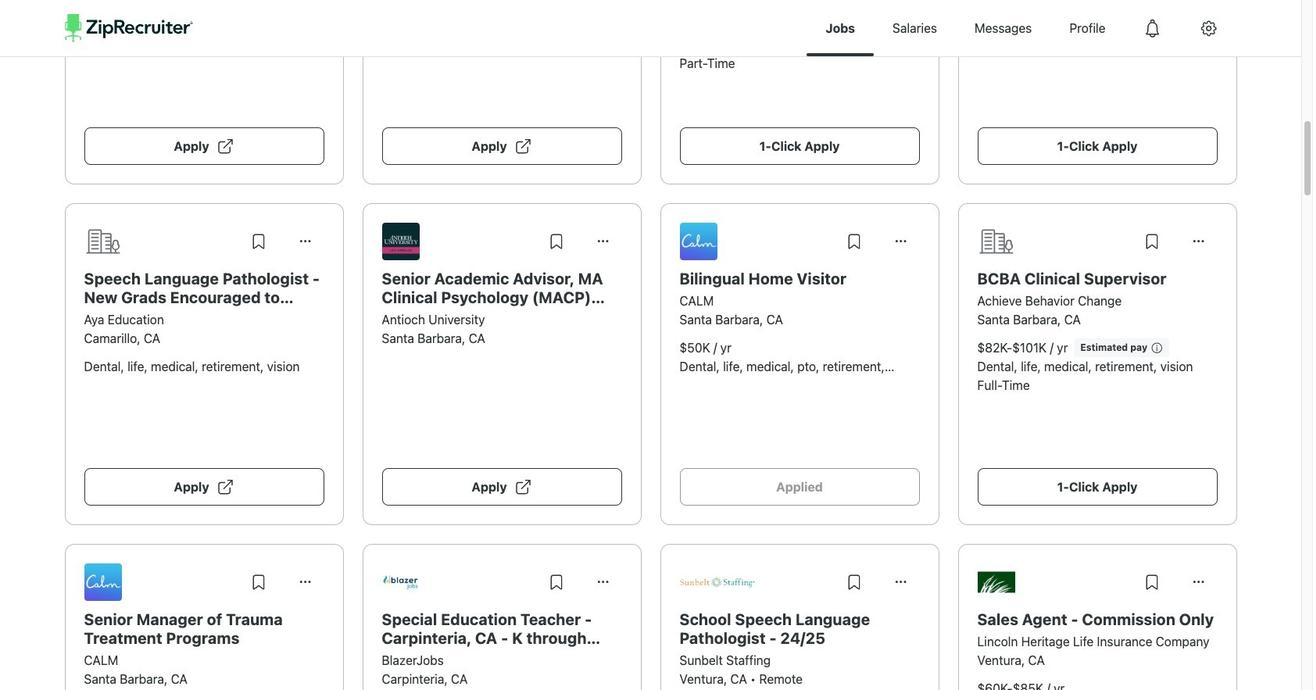 Task type: vqa. For each thing, say whether or not it's contained in the screenshot.
The School Speech Language Pathologist - 24/25 "image"
yes



Task type: describe. For each thing, give the bounding box(es) containing it.
save job for later image for senior manager of trauma treatment programs element
[[249, 573, 268, 592]]

bcba clinical supervisor element
[[978, 270, 1218, 289]]

speech language pathologist - new grads encouraged to apply element
[[84, 270, 324, 307]]

school speech language pathologist - 24/25 image
[[680, 571, 755, 594]]

senior academic advisor, ma clinical psychology (macp) program (hybrid) image
[[382, 223, 420, 260]]

senior manager of trauma treatment programs image
[[84, 564, 122, 601]]

senior academic advisor, ma clinical psychology (macp) program (hybrid) element
[[382, 270, 622, 307]]

save job for later image for senior academic advisor, ma clinical psychology (macp) program (hybrid) element
[[547, 232, 566, 251]]

sales agent - commission only element
[[978, 611, 1218, 629]]

bilingual home visitor image
[[680, 223, 717, 260]]

save job for later image for special education teacher - carpinteria, ca - k through 12th teachers needed - apply today! element
[[547, 573, 566, 592]]



Task type: locate. For each thing, give the bounding box(es) containing it.
senior manager of trauma treatment programs element
[[84, 611, 324, 648]]

bilingual home visitor element
[[680, 270, 920, 289]]

save job for later image for sales agent - commission only 'element'
[[1143, 573, 1162, 592]]

save job for later image up senior manager of trauma treatment programs element
[[249, 573, 268, 592]]

save job for later image up senior academic advisor, ma clinical psychology (macp) program (hybrid) element
[[547, 232, 566, 251]]

1 save job for later image from the top
[[845, 232, 864, 251]]

save job for later image up special education teacher - carpinteria, ca - k through 12th teachers needed - apply today! element
[[547, 573, 566, 592]]

sales agent - commission only image
[[978, 564, 1015, 601]]

save job for later image up speech language pathologist - new grads encouraged to apply element
[[249, 232, 268, 251]]

2 save job for later image from the top
[[845, 573, 864, 592]]

save job for later image up bcba clinical supervisor element
[[1143, 232, 1162, 251]]

special education teacher - carpinteria, ca - k through 12th teachers needed - apply today! image
[[382, 564, 420, 601]]

save job for later image up bilingual home visitor element
[[845, 232, 864, 251]]

save job for later image for school speech language pathologist - 24/25 element
[[845, 573, 864, 592]]

save job for later image left job card menu "element"
[[1143, 573, 1162, 592]]

save job for later image for speech language pathologist - new grads encouraged to apply element
[[249, 232, 268, 251]]

save job for later image
[[845, 232, 864, 251], [845, 573, 864, 592]]

save job for later image
[[249, 232, 268, 251], [547, 232, 566, 251], [1143, 232, 1162, 251], [249, 573, 268, 592], [547, 573, 566, 592], [1143, 573, 1162, 592]]

special education teacher - carpinteria, ca - k through 12th teachers needed - apply today! element
[[382, 611, 622, 648]]

None button
[[287, 223, 324, 260], [585, 223, 622, 260], [882, 223, 920, 260], [1180, 223, 1218, 260], [287, 564, 324, 601], [585, 564, 622, 601], [882, 564, 920, 601], [287, 223, 324, 260], [585, 223, 622, 260], [882, 223, 920, 260], [1180, 223, 1218, 260], [287, 564, 324, 601], [585, 564, 622, 601], [882, 564, 920, 601]]

save job for later image up school speech language pathologist - 24/25 element
[[845, 573, 864, 592]]

0 vertical spatial save job for later image
[[845, 232, 864, 251]]

save job for later image for bilingual home visitor element
[[845, 232, 864, 251]]

school speech language pathologist - 24/25 element
[[680, 611, 920, 648]]

job card menu element
[[1180, 580, 1218, 594]]

1 vertical spatial save job for later image
[[845, 573, 864, 592]]

ziprecruiter image
[[65, 14, 193, 42]]

save job for later image for bcba clinical supervisor element
[[1143, 232, 1162, 251]]



